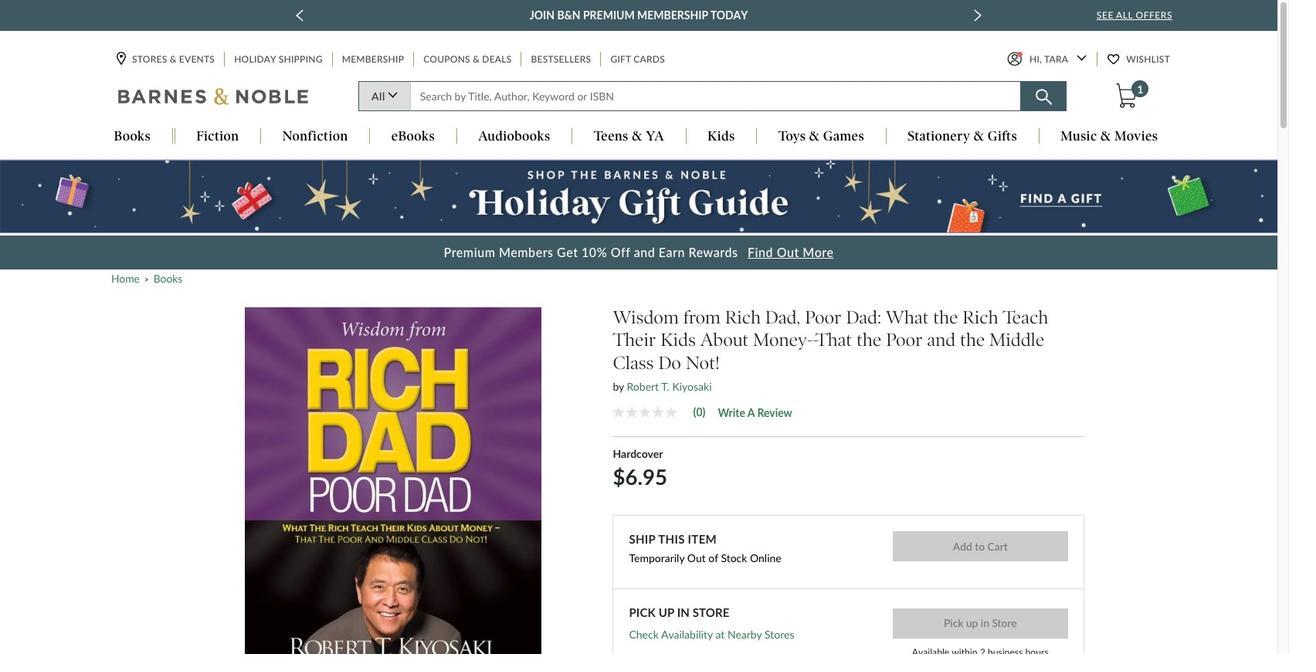 Task type: locate. For each thing, give the bounding box(es) containing it.
a
[[748, 406, 755, 419]]

about
[[701, 330, 749, 351]]

and
[[634, 245, 656, 259], [928, 330, 956, 351]]

pick
[[629, 606, 656, 620]]

poor down the what
[[887, 330, 923, 351]]

check
[[629, 628, 659, 642]]

books inside the $6.95 "main content"
[[154, 272, 183, 285]]

premium
[[583, 9, 635, 22], [444, 245, 496, 259]]

1 button
[[1116, 80, 1150, 109]]

temporarily
[[629, 552, 685, 565]]

stationery & gifts
[[908, 129, 1018, 144]]

hi,
[[1030, 54, 1043, 65]]

1 vertical spatial books
[[154, 272, 183, 285]]

& right the music
[[1101, 129, 1112, 144]]

coupons & deals
[[424, 54, 512, 65]]

membership link
[[341, 52, 406, 67]]

all
[[1117, 9, 1134, 21], [372, 90, 385, 103]]

hardcover $6.95
[[613, 448, 673, 490]]

b&n
[[558, 9, 581, 22]]

poor up -
[[805, 307, 842, 328]]

membership
[[638, 9, 709, 22], [342, 54, 404, 65]]

membership up cards
[[638, 9, 709, 22]]

1 vertical spatial and
[[928, 330, 956, 351]]

music & movies
[[1061, 129, 1159, 144]]

1 horizontal spatial kids
[[708, 129, 736, 144]]

gift
[[611, 54, 632, 65]]

gift cards
[[611, 54, 665, 65]]

membership up all link
[[342, 54, 404, 65]]

1 vertical spatial all
[[372, 90, 385, 103]]

user image
[[1008, 52, 1022, 67]]

t.
[[662, 380, 670, 393]]

and down the what
[[928, 330, 956, 351]]

previous slide / item image
[[296, 9, 304, 22]]

gifts
[[988, 129, 1018, 144]]

0 horizontal spatial kids
[[661, 330, 696, 351]]

ebooks button
[[370, 129, 456, 146]]

1 vertical spatial kids
[[661, 330, 696, 351]]

0 vertical spatial premium
[[583, 9, 635, 22]]

out
[[777, 245, 800, 259], [688, 552, 706, 565]]

2 rich from the left
[[963, 307, 999, 328]]

1 vertical spatial poor
[[887, 330, 923, 351]]

1 horizontal spatial poor
[[887, 330, 923, 351]]

see all offers link
[[1097, 9, 1173, 21]]

1 horizontal spatial membership
[[638, 9, 709, 22]]

poor
[[805, 307, 842, 328], [887, 330, 923, 351]]

events
[[179, 54, 215, 65]]

hardcover
[[613, 448, 663, 461]]

& right toys
[[810, 129, 820, 144]]

write
[[718, 406, 746, 419]]

by
[[613, 380, 624, 393]]

dad:
[[847, 307, 882, 328]]

more
[[803, 245, 834, 259]]

books link
[[154, 272, 183, 285]]

1 vertical spatial premium
[[444, 245, 496, 259]]

rich
[[726, 307, 761, 328], [963, 307, 999, 328]]

stock
[[721, 552, 748, 565]]

0 vertical spatial poor
[[805, 307, 842, 328]]

ship this item temporarily out of stock online
[[629, 533, 782, 565]]

1 horizontal spatial rich
[[963, 307, 999, 328]]

stores & events link
[[117, 52, 217, 67]]

today
[[711, 9, 748, 22]]

wishlist
[[1127, 54, 1171, 65]]

shop the barnes & noble hiloday gift guide. find a gift image
[[0, 161, 1278, 232]]

ship
[[629, 533, 656, 547]]

& inside button
[[1101, 129, 1112, 144]]

0 vertical spatial out
[[777, 245, 800, 259]]

& for teens
[[632, 129, 643, 144]]

0 horizontal spatial all
[[372, 90, 385, 103]]

rich up 'middle'
[[963, 307, 999, 328]]

0 vertical spatial all
[[1117, 9, 1134, 21]]

1 vertical spatial out
[[688, 552, 706, 565]]

& left deals
[[473, 54, 480, 65]]

bestsellers link
[[530, 52, 593, 67]]

0 horizontal spatial out
[[688, 552, 706, 565]]

teens
[[594, 129, 629, 144]]

out left of
[[688, 552, 706, 565]]

0 horizontal spatial rich
[[726, 307, 761, 328]]

(0)
[[694, 406, 706, 419]]

& right stores on the top left of page
[[170, 54, 177, 65]]

rich up about
[[726, 307, 761, 328]]

item
[[688, 533, 717, 547]]

0 vertical spatial and
[[634, 245, 656, 259]]

hi, tara button
[[1008, 52, 1088, 67]]

coupons
[[424, 54, 471, 65]]

&
[[170, 54, 177, 65], [473, 54, 480, 65], [632, 129, 643, 144], [810, 129, 820, 144], [974, 129, 985, 144], [1101, 129, 1112, 144]]

pick up in store
[[629, 606, 730, 620]]

10%
[[582, 245, 608, 259]]

stores & events
[[132, 54, 215, 65]]

1 horizontal spatial all
[[1117, 9, 1134, 21]]

None field
[[410, 82, 1022, 112]]

books
[[114, 129, 151, 144], [154, 272, 183, 285]]

audiobooks
[[479, 129, 551, 144]]

0 vertical spatial membership
[[638, 9, 709, 22]]

& left ya
[[632, 129, 643, 144]]

premium left members
[[444, 245, 496, 259]]

& left gifts at the top of the page
[[974, 129, 985, 144]]

0 horizontal spatial books
[[114, 129, 151, 144]]

1 horizontal spatial books
[[154, 272, 183, 285]]

kids down search by title, author, keyword or isbn text field
[[708, 129, 736, 144]]

1 horizontal spatial and
[[928, 330, 956, 351]]

store
[[693, 606, 730, 620]]

premium right b&n
[[583, 9, 635, 22]]

0 vertical spatial kids
[[708, 129, 736, 144]]

offers
[[1136, 9, 1173, 21]]

and right off
[[634, 245, 656, 259]]

kiyosaki
[[673, 380, 712, 393]]

nonfiction button
[[261, 129, 369, 146]]

the left 'middle'
[[961, 330, 986, 351]]

movies
[[1115, 129, 1159, 144]]

0 horizontal spatial the
[[857, 330, 882, 351]]

1 horizontal spatial the
[[934, 307, 959, 328]]

the right the what
[[934, 307, 959, 328]]

home link
[[111, 272, 140, 285]]

their
[[613, 330, 656, 351]]

0 horizontal spatial premium
[[444, 245, 496, 259]]

& for toys
[[810, 129, 820, 144]]

None submit
[[893, 532, 1069, 562], [893, 609, 1069, 639], [893, 532, 1069, 562], [893, 609, 1069, 639]]

0 vertical spatial books
[[114, 129, 151, 144]]

the down dad:
[[857, 330, 882, 351]]

all right the see
[[1117, 9, 1134, 21]]

1 horizontal spatial out
[[777, 245, 800, 259]]

out right find
[[777, 245, 800, 259]]

music & movies button
[[1040, 129, 1180, 146]]

1 vertical spatial membership
[[342, 54, 404, 65]]

kids up do
[[661, 330, 696, 351]]

all down the membership link
[[372, 90, 385, 103]]

books button
[[93, 129, 172, 146]]



Task type: describe. For each thing, give the bounding box(es) containing it.
kids button
[[687, 129, 757, 146]]

review
[[758, 406, 793, 419]]

cards
[[634, 54, 665, 65]]

Search by Title, Author, Keyword or ISBN text field
[[410, 82, 1022, 112]]

wisdom
[[613, 307, 679, 328]]

check availability at nearby stores link
[[629, 628, 795, 642]]

dad,
[[766, 307, 801, 328]]

nearby stores
[[728, 628, 795, 642]]

home
[[111, 272, 140, 285]]

hi, tara
[[1030, 54, 1069, 65]]

stationery & gifts button
[[887, 129, 1039, 146]]

audiobooks button
[[457, 129, 572, 146]]

holiday shipping
[[234, 54, 323, 65]]

and inside wisdom from rich dad, poor dad: what the rich teach their kids about money--that the poor and the middle class do not! by robert t. kiyosaki
[[928, 330, 956, 351]]

(0) button
[[613, 406, 718, 419]]

of
[[709, 552, 719, 565]]

holiday shipping link
[[233, 52, 324, 67]]

search image
[[1036, 89, 1052, 105]]

stationery
[[908, 129, 971, 144]]

1 rich from the left
[[726, 307, 761, 328]]

toys
[[779, 129, 806, 144]]

toys & games
[[779, 129, 865, 144]]

not!
[[686, 352, 720, 374]]

see all offers
[[1097, 9, 1173, 21]]

robert
[[627, 380, 659, 393]]

write a review button
[[718, 406, 793, 419]]

& for coupons
[[473, 54, 480, 65]]

what
[[886, 307, 929, 328]]

at
[[716, 628, 725, 642]]

write a review
[[718, 406, 793, 419]]

books inside button
[[114, 129, 151, 144]]

gift cards link
[[609, 52, 667, 67]]

out inside ship this item temporarily out of stock online
[[688, 552, 706, 565]]

from
[[684, 307, 721, 328]]

coupons & deals link
[[422, 52, 514, 67]]

class
[[613, 352, 654, 374]]

rewards
[[689, 245, 738, 259]]

0 horizontal spatial poor
[[805, 307, 842, 328]]

toys & games button
[[758, 129, 886, 146]]

earn
[[659, 245, 686, 259]]

up
[[659, 606, 675, 620]]

0 horizontal spatial membership
[[342, 54, 404, 65]]

find
[[748, 245, 774, 259]]

& for stationery
[[974, 129, 985, 144]]

cart image
[[1117, 84, 1138, 109]]

all link
[[359, 82, 410, 112]]

wisdom from rich dad, poor dad: what the rich teach their kids about money--that the poor and the middle class do not! image
[[245, 307, 542, 655]]

0 horizontal spatial and
[[634, 245, 656, 259]]

teach
[[1003, 307, 1049, 328]]

$6.95 main content
[[0, 160, 1278, 655]]

holiday
[[234, 54, 276, 65]]

fiction
[[196, 129, 239, 144]]

join b&n premium membership today link
[[530, 6, 748, 25]]

in
[[678, 606, 690, 620]]

& for stores
[[170, 54, 177, 65]]

off
[[611, 245, 631, 259]]

tara
[[1045, 54, 1069, 65]]

members
[[499, 245, 554, 259]]

teens & ya button
[[573, 129, 686, 146]]

$6.95
[[613, 464, 668, 490]]

robert t. kiyosaki link
[[627, 380, 712, 393]]

teens & ya
[[594, 129, 665, 144]]

this
[[659, 533, 685, 547]]

1
[[1138, 83, 1144, 96]]

see
[[1097, 9, 1114, 21]]

stores
[[132, 54, 167, 65]]

join
[[530, 9, 555, 22]]

next slide / item image
[[974, 9, 982, 22]]

shipping
[[279, 54, 323, 65]]

kids inside button
[[708, 129, 736, 144]]

1 horizontal spatial premium
[[583, 9, 635, 22]]

get
[[557, 245, 579, 259]]

check availability at nearby stores
[[629, 628, 795, 642]]

that
[[818, 330, 853, 351]]

games
[[824, 129, 865, 144]]

deals
[[482, 54, 512, 65]]

premium inside the $6.95 "main content"
[[444, 245, 496, 259]]

fiction button
[[175, 129, 260, 146]]

music
[[1061, 129, 1098, 144]]

ebooks
[[392, 129, 435, 144]]

premium members get 10% off and earn rewards find out more
[[444, 245, 834, 259]]

& for music
[[1101, 129, 1112, 144]]

2 horizontal spatial the
[[961, 330, 986, 351]]

-
[[813, 330, 818, 351]]

kids inside wisdom from rich dad, poor dad: what the rich teach their kids about money--that the poor and the middle class do not! by robert t. kiyosaki
[[661, 330, 696, 351]]

money-
[[754, 330, 813, 351]]

logo image
[[118, 88, 310, 109]]

wishlist link
[[1108, 52, 1172, 67]]

down arrow image
[[1077, 55, 1088, 61]]

availability
[[661, 628, 713, 642]]

ya
[[646, 129, 665, 144]]



Task type: vqa. For each thing, say whether or not it's contained in the screenshot.
0
no



